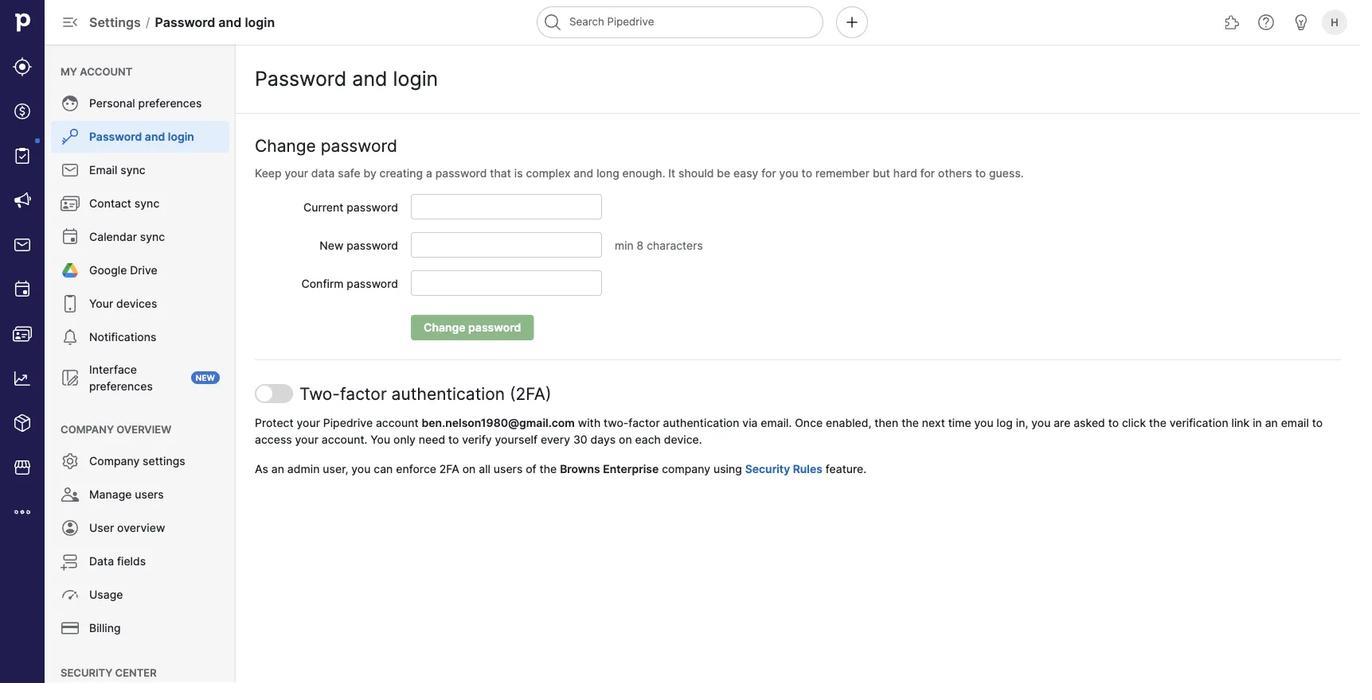 Task type: vqa. For each thing, say whether or not it's contained in the screenshot.
sync
yes



Task type: describe. For each thing, give the bounding box(es) containing it.
data fields
[[89, 555, 146, 569]]

color undefined image up "campaigns" icon
[[13, 147, 32, 166]]

data fields link
[[51, 546, 229, 578]]

min
[[615, 239, 634, 253]]

rules
[[793, 463, 823, 476]]

as an admin user, you can enforce 2fa on all users of the browns enterprise company using security rules feature.
[[255, 463, 867, 476]]

user overview
[[89, 522, 165, 535]]

drive
[[130, 264, 157, 278]]

your inside 'with two-factor authentication via email. once enabled, then the next time you log in, you are asked to click the verification link in an email to access your account. you only need to verify yourself every 30 days on each device.'
[[295, 433, 319, 447]]

two-factor authentication (2fa)
[[299, 384, 551, 404]]

0 horizontal spatial change
[[255, 135, 316, 156]]

sales assistant image
[[1292, 13, 1311, 32]]

color undefined image for interface preferences
[[61, 369, 80, 388]]

of
[[526, 463, 536, 476]]

two-
[[299, 384, 340, 404]]

password inside menu item
[[89, 130, 142, 144]]

company
[[662, 463, 710, 476]]

0 vertical spatial users
[[494, 463, 523, 476]]

devices
[[116, 297, 157, 311]]

data
[[311, 166, 335, 180]]

user,
[[323, 463, 348, 476]]

color undefined image for email
[[61, 161, 80, 180]]

safe
[[338, 166, 360, 180]]

your for keep
[[285, 166, 308, 180]]

color undefined image for personal preferences
[[61, 94, 80, 113]]

are
[[1054, 416, 1070, 430]]

company overview
[[61, 424, 171, 436]]

0 horizontal spatial account
[[80, 65, 132, 78]]

pipedrive
[[323, 416, 373, 430]]

sync for contact sync
[[134, 197, 159, 211]]

menu containing personal preferences
[[45, 45, 236, 684]]

more image
[[13, 503, 32, 522]]

to right "others"
[[975, 166, 986, 180]]

1 for from the left
[[761, 166, 776, 180]]

interface
[[89, 363, 137, 377]]

company settings
[[89, 455, 185, 469]]

password and login menu item
[[45, 121, 236, 153]]

company for company settings
[[89, 455, 140, 469]]

it
[[668, 166, 675, 180]]

settings
[[89, 14, 141, 30]]

password down current password
[[347, 239, 398, 252]]

log
[[997, 416, 1013, 430]]

keep
[[255, 166, 282, 180]]

enforce
[[396, 463, 436, 476]]

settings
[[143, 455, 185, 469]]

to right need
[[448, 433, 459, 447]]

usage
[[89, 589, 123, 602]]

2 horizontal spatial password
[[255, 67, 347, 91]]

easy
[[733, 166, 758, 180]]

activities image
[[13, 280, 32, 299]]

should
[[678, 166, 714, 180]]

asked
[[1074, 416, 1105, 430]]

link
[[1231, 416, 1250, 430]]

password down new password
[[347, 277, 398, 291]]

0 vertical spatial authentication
[[391, 384, 505, 404]]

email
[[89, 164, 117, 177]]

two-
[[604, 416, 629, 430]]

email.
[[761, 416, 792, 430]]

an inside 'with two-factor authentication via email. once enabled, then the next time you log in, you are asked to click the verification link in an email to access your account. you only need to verify yourself every 30 days on each device.'
[[1265, 416, 1278, 430]]

overview for company overview
[[116, 424, 171, 436]]

users inside menu
[[135, 489, 164, 502]]

2 for from the left
[[920, 166, 935, 180]]

contact sync link
[[51, 188, 229, 220]]

preferences for interface
[[89, 380, 153, 393]]

that
[[490, 166, 511, 180]]

notifications link
[[51, 322, 229, 354]]

settings / password and login
[[89, 14, 275, 30]]

ben.nelson1980@gmail.com
[[422, 416, 575, 430]]

guess.
[[989, 166, 1024, 180]]

but
[[873, 166, 890, 180]]

creating
[[380, 166, 423, 180]]

others
[[938, 166, 972, 180]]

fields
[[117, 555, 146, 569]]

protect your pipedrive account ben.nelson1980@gmail.com
[[255, 416, 575, 430]]

center
[[115, 667, 157, 680]]

can
[[374, 463, 393, 476]]

contact sync
[[89, 197, 159, 211]]

password and login inside menu item
[[89, 130, 194, 144]]

notifications
[[89, 331, 156, 344]]

enough.
[[622, 166, 665, 180]]

confirm
[[301, 277, 344, 291]]

in,
[[1016, 416, 1028, 430]]

verify
[[462, 433, 492, 447]]

manage users
[[89, 489, 164, 502]]

1 horizontal spatial the
[[901, 416, 919, 430]]

menu toggle image
[[61, 13, 80, 32]]

account.
[[322, 433, 367, 447]]

h
[[1331, 16, 1338, 28]]

you left can
[[351, 463, 371, 476]]

calendar sync
[[89, 231, 165, 244]]

quick add image
[[842, 13, 862, 32]]

1 vertical spatial account
[[376, 416, 419, 430]]

once
[[795, 416, 823, 430]]

need
[[419, 433, 445, 447]]

as
[[255, 463, 268, 476]]

deals image
[[13, 102, 32, 121]]

to left click
[[1108, 416, 1119, 430]]

2 horizontal spatial login
[[393, 67, 438, 91]]

overview for user overview
[[117, 522, 165, 535]]

/
[[146, 14, 150, 30]]

marketplace image
[[13, 459, 32, 478]]

h button
[[1319, 6, 1350, 38]]

click
[[1122, 416, 1146, 430]]

Confirm password password field
[[411, 271, 602, 296]]

sales inbox image
[[13, 236, 32, 255]]

is
[[514, 166, 523, 180]]

new for new
[[196, 373, 215, 383]]

on inside 'with two-factor authentication via email. once enabled, then the next time you log in, you are asked to click the verification link in an email to access your account. you only need to verify yourself every 30 days on each device.'
[[619, 433, 632, 447]]

0 vertical spatial password and login
[[255, 67, 438, 91]]

change password button
[[411, 315, 534, 341]]

your devices
[[89, 297, 157, 311]]

user overview link
[[51, 513, 229, 545]]

home image
[[10, 10, 34, 34]]

0 horizontal spatial the
[[539, 463, 557, 476]]

data
[[89, 555, 114, 569]]

8
[[637, 239, 644, 253]]

contacts image
[[13, 325, 32, 344]]

my account
[[61, 65, 132, 78]]

0 horizontal spatial factor
[[340, 384, 387, 404]]

admin
[[287, 463, 320, 476]]

color undefined image for data
[[61, 553, 80, 572]]



Task type: locate. For each thing, give the bounding box(es) containing it.
1 vertical spatial password and login
[[89, 130, 194, 144]]

color undefined image inside notifications link
[[61, 328, 80, 347]]

1 horizontal spatial authentication
[[663, 416, 739, 430]]

change inside button
[[424, 321, 466, 335]]

change password up data
[[255, 135, 397, 156]]

company for company overview
[[61, 424, 114, 436]]

1 horizontal spatial account
[[376, 416, 419, 430]]

0 vertical spatial password
[[155, 14, 215, 30]]

change password inside change password button
[[424, 321, 521, 335]]

7 color undefined image from the top
[[61, 369, 80, 388]]

color undefined image inside 'company settings' link
[[61, 452, 80, 471]]

in
[[1253, 416, 1262, 430]]

0 horizontal spatial password and login
[[89, 130, 194, 144]]

email sync
[[89, 164, 145, 177]]

overview
[[116, 424, 171, 436], [117, 522, 165, 535]]

complex
[[526, 166, 571, 180]]

color undefined image left manage
[[61, 486, 80, 505]]

calendar sync link
[[51, 221, 229, 253]]

color undefined image for user
[[61, 519, 80, 538]]

leads image
[[13, 57, 32, 76]]

on down two-
[[619, 433, 632, 447]]

your left data
[[285, 166, 308, 180]]

to left remember
[[802, 166, 812, 180]]

then
[[874, 416, 898, 430]]

time
[[948, 416, 971, 430]]

preferences down interface
[[89, 380, 153, 393]]

0 horizontal spatial for
[[761, 166, 776, 180]]

change
[[255, 135, 316, 156], [424, 321, 466, 335]]

security right using
[[745, 463, 790, 476]]

company up "company settings"
[[61, 424, 114, 436]]

you right easy
[[779, 166, 799, 180]]

login inside menu item
[[168, 130, 194, 144]]

device.
[[664, 433, 702, 447]]

using
[[713, 463, 742, 476]]

1 vertical spatial login
[[393, 67, 438, 91]]

factor up the pipedrive
[[340, 384, 387, 404]]

color undefined image inside usage link
[[61, 586, 80, 605]]

the left the next
[[901, 416, 919, 430]]

company
[[61, 424, 114, 436], [89, 455, 140, 469]]

account up only
[[376, 416, 419, 430]]

color undefined image inside data fields link
[[61, 553, 80, 572]]

3 color undefined image from the top
[[61, 228, 80, 247]]

by
[[363, 166, 376, 180]]

your
[[285, 166, 308, 180], [297, 416, 320, 430], [295, 433, 319, 447]]

1 vertical spatial overview
[[117, 522, 165, 535]]

authentication up protect your pipedrive account ben.nelson1980@gmail.com
[[391, 384, 505, 404]]

1 vertical spatial company
[[89, 455, 140, 469]]

calendar
[[89, 231, 137, 244]]

be
[[717, 166, 730, 180]]

change up keep
[[255, 135, 316, 156]]

1 vertical spatial your
[[297, 416, 320, 430]]

next
[[922, 416, 945, 430]]

0 vertical spatial account
[[80, 65, 132, 78]]

0 vertical spatial sync
[[120, 164, 145, 177]]

password down the confirm password password field
[[468, 321, 521, 335]]

1 vertical spatial authentication
[[663, 416, 739, 430]]

color undefined image left data
[[61, 553, 80, 572]]

users left of
[[494, 463, 523, 476]]

(2fa)
[[510, 384, 551, 404]]

campaigns image
[[13, 191, 32, 210]]

long
[[597, 166, 619, 180]]

2 vertical spatial your
[[295, 433, 319, 447]]

0 vertical spatial your
[[285, 166, 308, 180]]

to right 'email'
[[1312, 416, 1323, 430]]

color undefined image inside email sync link
[[61, 161, 80, 180]]

change password down the confirm password password field
[[424, 321, 521, 335]]

to
[[802, 166, 812, 180], [975, 166, 986, 180], [1108, 416, 1119, 430], [1312, 416, 1323, 430], [448, 433, 459, 447]]

new
[[320, 239, 344, 252], [196, 373, 215, 383]]

6 color undefined image from the top
[[61, 328, 80, 347]]

password inside change password button
[[468, 321, 521, 335]]

color undefined image inside manage users link
[[61, 486, 80, 505]]

1 color undefined image from the top
[[61, 94, 80, 113]]

an right 'as'
[[271, 463, 284, 476]]

1 horizontal spatial password and login
[[255, 67, 438, 91]]

account up 'personal'
[[80, 65, 132, 78]]

and inside menu item
[[145, 130, 165, 144]]

color undefined image for google drive
[[61, 261, 80, 280]]

on
[[619, 433, 632, 447], [462, 463, 476, 476]]

characters
[[647, 239, 703, 253]]

0 horizontal spatial on
[[462, 463, 476, 476]]

manage users link
[[51, 479, 229, 511]]

overview up 'company settings' link
[[116, 424, 171, 436]]

color undefined image inside password and login link
[[61, 127, 80, 147]]

security down billing
[[61, 667, 113, 680]]

email
[[1281, 416, 1309, 430]]

0 vertical spatial on
[[619, 433, 632, 447]]

your
[[89, 297, 113, 311]]

color undefined image right marketplace image
[[61, 452, 80, 471]]

sync for calendar sync
[[140, 231, 165, 244]]

1 horizontal spatial for
[[920, 166, 935, 180]]

account
[[80, 65, 132, 78], [376, 416, 419, 430]]

change password
[[255, 135, 397, 156], [424, 321, 521, 335]]

new for new password
[[320, 239, 344, 252]]

user
[[89, 522, 114, 535]]

10 color undefined image from the top
[[61, 586, 80, 605]]

color undefined image for usage
[[61, 586, 80, 605]]

0 horizontal spatial authentication
[[391, 384, 505, 404]]

1 vertical spatial change password
[[424, 321, 521, 335]]

color undefined image inside the 'personal preferences' link
[[61, 94, 80, 113]]

1 vertical spatial security
[[61, 667, 113, 680]]

the right click
[[1149, 416, 1166, 430]]

color undefined image for notifications
[[61, 328, 80, 347]]

color undefined image inside contact sync link
[[61, 194, 80, 213]]

0 vertical spatial change password
[[255, 135, 397, 156]]

sync up drive
[[140, 231, 165, 244]]

a
[[426, 166, 432, 180]]

color undefined image
[[61, 127, 80, 147], [13, 147, 32, 166], [61, 161, 80, 180], [61, 519, 80, 538], [61, 553, 80, 572], [61, 620, 80, 639]]

1 horizontal spatial login
[[245, 14, 275, 30]]

0 vertical spatial change
[[255, 135, 316, 156]]

password and login
[[255, 67, 438, 91], [89, 130, 194, 144]]

enterprise
[[603, 463, 659, 476]]

color undefined image right contacts icon
[[61, 328, 80, 347]]

insights image
[[13, 369, 32, 389]]

color undefined image for your devices
[[61, 295, 80, 314]]

1 horizontal spatial on
[[619, 433, 632, 447]]

0 vertical spatial overview
[[116, 424, 171, 436]]

2 vertical spatial login
[[168, 130, 194, 144]]

protect
[[255, 416, 294, 430]]

via
[[742, 416, 758, 430]]

remember
[[815, 166, 870, 180]]

manage
[[89, 489, 132, 502]]

quick help image
[[1257, 13, 1276, 32]]

you left log
[[974, 416, 994, 430]]

the
[[901, 416, 919, 430], [1149, 416, 1166, 430], [539, 463, 557, 476]]

Search Pipedrive field
[[537, 6, 823, 38]]

new down notifications link
[[196, 373, 215, 383]]

1 vertical spatial users
[[135, 489, 164, 502]]

color undefined image down the my
[[61, 94, 80, 113]]

your up "admin"
[[295, 433, 319, 447]]

password down by
[[347, 201, 398, 214]]

color undefined image left interface
[[61, 369, 80, 388]]

color undefined image down the my
[[61, 127, 80, 147]]

password up safe on the left top of the page
[[321, 135, 397, 156]]

color undefined image inside calendar sync link
[[61, 228, 80, 247]]

on left all
[[462, 463, 476, 476]]

0 vertical spatial preferences
[[138, 97, 202, 110]]

1 horizontal spatial change
[[424, 321, 466, 335]]

color undefined image inside billing link
[[61, 620, 80, 639]]

color undefined image left user
[[61, 519, 80, 538]]

0 horizontal spatial change password
[[255, 135, 397, 156]]

personal preferences
[[89, 97, 202, 110]]

personal preferences link
[[51, 88, 229, 119]]

the right of
[[539, 463, 557, 476]]

security rules link
[[745, 463, 823, 476]]

password right a
[[435, 166, 487, 180]]

2 vertical spatial sync
[[140, 231, 165, 244]]

interface preferences
[[89, 363, 153, 393]]

authentication up device.
[[663, 416, 739, 430]]

days
[[590, 433, 616, 447]]

color undefined image for calendar sync
[[61, 228, 80, 247]]

overview up data fields link
[[117, 522, 165, 535]]

password
[[321, 135, 397, 156], [435, 166, 487, 180], [347, 201, 398, 214], [347, 239, 398, 252], [347, 277, 398, 291], [468, 321, 521, 335]]

0 vertical spatial login
[[245, 14, 275, 30]]

factor up each
[[629, 416, 660, 430]]

New password password field
[[411, 233, 602, 258]]

0 horizontal spatial password
[[89, 130, 142, 144]]

current
[[303, 201, 344, 214]]

factor
[[340, 384, 387, 404], [629, 416, 660, 430]]

google
[[89, 264, 127, 278]]

company down 'company overview'
[[89, 455, 140, 469]]

1 vertical spatial change
[[424, 321, 466, 335]]

password and login link
[[51, 121, 229, 153]]

color undefined image for contact sync
[[61, 194, 80, 213]]

hard
[[893, 166, 917, 180]]

color undefined image left the your on the top of page
[[61, 295, 80, 314]]

with
[[578, 416, 601, 430]]

you right in,
[[1031, 416, 1051, 430]]

color undefined image left contact
[[61, 194, 80, 213]]

company settings link
[[51, 446, 229, 478]]

color undefined image for company settings
[[61, 452, 80, 471]]

only
[[393, 433, 416, 447]]

0 vertical spatial company
[[61, 424, 114, 436]]

security center
[[61, 667, 157, 680]]

your for protect
[[297, 416, 320, 430]]

confirm password
[[301, 277, 398, 291]]

9 color undefined image from the top
[[61, 486, 80, 505]]

factor inside 'with two-factor authentication via email. once enabled, then the next time you log in, you are asked to click the verification link in an email to access your account. you only need to verify yourself every 30 days on each device.'
[[629, 416, 660, 430]]

30
[[573, 433, 587, 447]]

min 8 characters
[[615, 239, 703, 253]]

0 horizontal spatial login
[[168, 130, 194, 144]]

for right hard
[[920, 166, 935, 180]]

for right easy
[[761, 166, 776, 180]]

preferences
[[138, 97, 202, 110], [89, 380, 153, 393]]

0 horizontal spatial new
[[196, 373, 215, 383]]

an right the in
[[1265, 416, 1278, 430]]

color undefined image left calendar
[[61, 228, 80, 247]]

my
[[61, 65, 77, 78]]

yourself
[[495, 433, 538, 447]]

keep your data safe by creating a password that is complex and long enough. it should be easy for you to remember but hard for others to guess.
[[255, 166, 1024, 180]]

preferences up password and login menu item
[[138, 97, 202, 110]]

1 horizontal spatial change password
[[424, 321, 521, 335]]

color undefined image for manage users
[[61, 486, 80, 505]]

color undefined image left usage
[[61, 586, 80, 605]]

google drive link
[[51, 255, 229, 287]]

preferences for personal
[[138, 97, 202, 110]]

billing
[[89, 622, 121, 636]]

1 vertical spatial preferences
[[89, 380, 153, 393]]

1 horizontal spatial an
[[1265, 416, 1278, 430]]

1 vertical spatial factor
[[629, 416, 660, 430]]

0 horizontal spatial security
[[61, 667, 113, 680]]

color undefined image left google
[[61, 261, 80, 280]]

color undefined image
[[61, 94, 80, 113], [61, 194, 80, 213], [61, 228, 80, 247], [61, 261, 80, 280], [61, 295, 80, 314], [61, 328, 80, 347], [61, 369, 80, 388], [61, 452, 80, 471], [61, 486, 80, 505], [61, 586, 80, 605]]

0 vertical spatial new
[[320, 239, 344, 252]]

1 horizontal spatial factor
[[629, 416, 660, 430]]

0 vertical spatial security
[[745, 463, 790, 476]]

your down two- on the bottom of page
[[297, 416, 320, 430]]

an
[[1265, 416, 1278, 430], [271, 463, 284, 476]]

color undefined image for password
[[61, 127, 80, 147]]

products image
[[13, 414, 32, 433]]

2 horizontal spatial the
[[1149, 416, 1166, 430]]

current password
[[303, 201, 398, 214]]

4 color undefined image from the top
[[61, 261, 80, 280]]

1 horizontal spatial new
[[320, 239, 344, 252]]

sync for email sync
[[120, 164, 145, 177]]

0 horizontal spatial an
[[271, 463, 284, 476]]

change up the two-factor authentication (2fa)
[[424, 321, 466, 335]]

0 vertical spatial factor
[[340, 384, 387, 404]]

new down current at the top of page
[[320, 239, 344, 252]]

sync up calendar sync link
[[134, 197, 159, 211]]

enabled,
[[826, 416, 871, 430]]

2fa
[[439, 463, 459, 476]]

users down 'company settings' link
[[135, 489, 164, 502]]

1 horizontal spatial password
[[155, 14, 215, 30]]

1 vertical spatial an
[[271, 463, 284, 476]]

Current password password field
[[411, 194, 602, 220]]

authentication
[[391, 384, 505, 404], [663, 416, 739, 430]]

1 horizontal spatial users
[[494, 463, 523, 476]]

each
[[635, 433, 661, 447]]

color undefined image inside user overview link
[[61, 519, 80, 538]]

1 vertical spatial on
[[462, 463, 476, 476]]

0 vertical spatial an
[[1265, 416, 1278, 430]]

security inside menu
[[61, 667, 113, 680]]

authentication inside 'with two-factor authentication via email. once enabled, then the next time you log in, you are asked to click the verification link in an email to access your account. you only need to verify yourself every 30 days on each device.'
[[663, 416, 739, 430]]

1 vertical spatial new
[[196, 373, 215, 383]]

5 color undefined image from the top
[[61, 295, 80, 314]]

color undefined image inside your devices link
[[61, 295, 80, 314]]

color undefined image left billing
[[61, 620, 80, 639]]

2 color undefined image from the top
[[61, 194, 80, 213]]

color undefined image left the email
[[61, 161, 80, 180]]

0 horizontal spatial users
[[135, 489, 164, 502]]

2 vertical spatial password
[[89, 130, 142, 144]]

menu
[[0, 0, 45, 684], [45, 45, 236, 684]]

sync right the email
[[120, 164, 145, 177]]

1 vertical spatial sync
[[134, 197, 159, 211]]

8 color undefined image from the top
[[61, 452, 80, 471]]

color undefined image inside google drive "link"
[[61, 261, 80, 280]]

1 horizontal spatial security
[[745, 463, 790, 476]]

1 vertical spatial password
[[255, 67, 347, 91]]

usage link
[[51, 580, 229, 612]]



